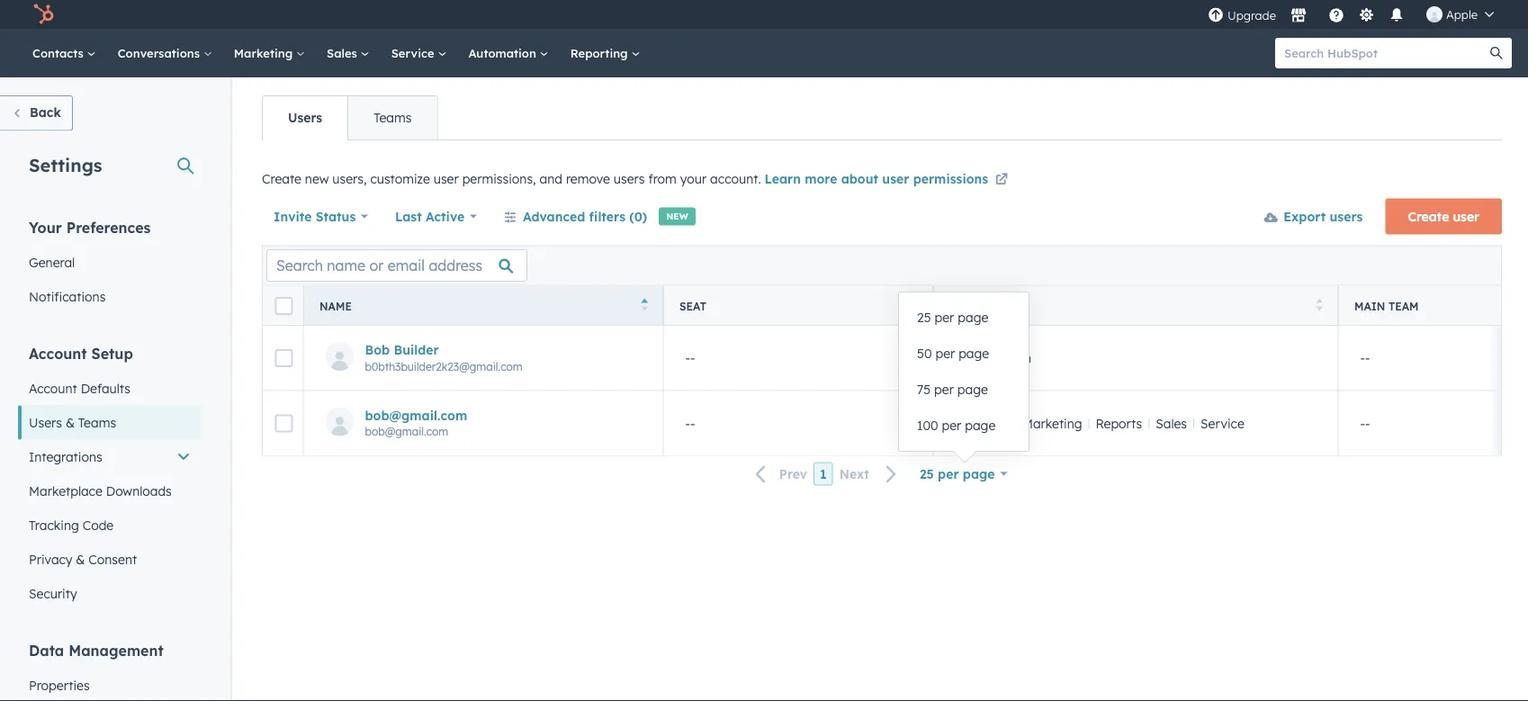 Task type: describe. For each thing, give the bounding box(es) containing it.
users link
[[263, 96, 348, 139]]

apple button
[[1416, 0, 1505, 29]]

pagination navigation
[[745, 462, 908, 486]]

export
[[1283, 208, 1326, 224]]

page for 25 per page button at right
[[958, 310, 988, 325]]

active
[[426, 208, 465, 224]]

help button
[[1321, 0, 1352, 29]]

page for 50 per page button
[[959, 346, 989, 361]]

create for create user
[[1408, 208, 1449, 224]]

0 vertical spatial permissions
[[913, 171, 988, 187]]

25 per page inside button
[[917, 310, 988, 325]]

100
[[917, 418, 938, 433]]

reporting
[[570, 45, 631, 60]]

reports
[[1096, 415, 1142, 431]]

customize
[[370, 171, 430, 187]]

Search HubSpot search field
[[1275, 38, 1496, 68]]

press to sort. element for access
[[1316, 298, 1323, 313]]

filters
[[589, 208, 625, 224]]

per for 100 per page button
[[942, 418, 961, 433]]

data management
[[29, 641, 164, 659]]

bob builder link
[[365, 341, 645, 357]]

from
[[648, 171, 677, 187]]

1 horizontal spatial sales
[[1156, 415, 1187, 431]]

last active
[[395, 208, 465, 224]]

contacts link
[[22, 29, 107, 77]]

about
[[841, 171, 878, 187]]

settings
[[29, 153, 102, 176]]

more
[[805, 171, 837, 187]]

0 horizontal spatial users
[[614, 171, 645, 187]]

100 per page button
[[899, 408, 1029, 444]]

& for privacy
[[76, 551, 85, 567]]

25 per page button
[[908, 456, 1019, 492]]

ascending sort. press to sort descending. element
[[641, 298, 648, 313]]

press to sort. image for access
[[1316, 298, 1323, 310]]

25 inside 25 per page button
[[917, 310, 931, 325]]

permissions for bob@gmail.com
[[683, 430, 744, 444]]

and
[[540, 171, 562, 187]]

hubspot link
[[22, 4, 67, 25]]

setup
[[91, 344, 133, 362]]

back
[[30, 104, 61, 120]]

per inside dropdown button
[[938, 466, 959, 481]]

account defaults
[[29, 380, 130, 396]]

bob builder b0bth3builder2k23@gmail.com
[[365, 341, 523, 372]]

users for users
[[288, 110, 322, 126]]

team
[[1389, 299, 1419, 312]]

Search name or email address search field
[[266, 249, 527, 282]]

edit for bob builder
[[660, 365, 680, 379]]

search button
[[1481, 38, 1512, 68]]

advanced
[[523, 208, 585, 224]]

upgrade
[[1227, 8, 1276, 23]]

teams inside account setup 'element'
[[78, 414, 116, 430]]

back link
[[0, 95, 73, 131]]

privacy & consent link
[[18, 542, 202, 576]]

tracking code
[[29, 517, 114, 533]]

ascending sort. press to sort descending. image
[[641, 298, 648, 310]]

data management element
[[18, 640, 202, 701]]

invite status button
[[273, 198, 369, 234]]

account setup element
[[18, 343, 202, 611]]

bob
[[365, 341, 390, 357]]

75 per page button
[[899, 372, 1029, 408]]

last active button
[[394, 198, 478, 234]]

apple
[[1446, 7, 1478, 22]]

security
[[29, 585, 77, 601]]

1 link opens in a new window image from the top
[[995, 170, 1008, 191]]

seat
[[679, 299, 706, 312]]

sales inside sales link
[[327, 45, 361, 60]]

1 horizontal spatial contacts
[[955, 415, 1009, 431]]

next
[[839, 466, 869, 482]]

remove
[[566, 171, 610, 187]]

tracking code link
[[18, 508, 202, 542]]

0 vertical spatial contacts
[[32, 45, 87, 60]]

your preferences
[[29, 218, 151, 236]]

account defaults link
[[18, 371, 202, 405]]

bob@gmail.com inside bob@gmail.com bob@gmail.com
[[365, 424, 448, 438]]

account setup
[[29, 344, 133, 362]]

reporting link
[[560, 29, 651, 77]]

(0)
[[629, 208, 647, 224]]

service link
[[380, 29, 458, 77]]

learn more about user permissions link
[[765, 170, 1011, 191]]

data
[[29, 641, 64, 659]]

properties
[[29, 677, 90, 693]]

75 per page
[[917, 382, 988, 397]]

prev button
[[745, 462, 814, 486]]

privacy
[[29, 551, 72, 567]]

tracking
[[29, 517, 79, 533]]

account for account setup
[[29, 344, 87, 362]]

privacy & consent
[[29, 551, 137, 567]]

prev
[[779, 466, 807, 482]]

100 per page
[[917, 418, 996, 433]]

code
[[83, 517, 114, 533]]

builder
[[394, 341, 439, 357]]

conversations link
[[107, 29, 223, 77]]

create for create new users, customize user permissions, and remove users from your account.
[[262, 171, 301, 187]]

create new users, customize user permissions, and remove users from your account.
[[262, 171, 765, 187]]

access
[[949, 299, 992, 312]]

page for the 75 per page button
[[957, 382, 988, 397]]

general link
[[18, 245, 202, 279]]

integrations
[[29, 449, 102, 464]]

edit permissions for bob@gmail.com
[[660, 430, 744, 444]]

admin
[[993, 350, 1031, 365]]

permissions,
[[462, 171, 536, 187]]



Task type: locate. For each thing, give the bounding box(es) containing it.
25
[[917, 310, 931, 325], [920, 466, 934, 481]]

0 vertical spatial service
[[391, 45, 438, 60]]

notifications link
[[18, 279, 202, 314]]

-
[[685, 350, 690, 365], [690, 350, 695, 365], [1360, 350, 1365, 365], [1365, 350, 1370, 365], [685, 415, 690, 431], [690, 415, 695, 431], [1360, 415, 1365, 431], [1365, 415, 1370, 431]]

automation
[[468, 45, 540, 60]]

users left from
[[614, 171, 645, 187]]

0 vertical spatial edit permissions
[[660, 365, 744, 379]]

bob builder image
[[1426, 6, 1443, 22]]

next button
[[833, 462, 908, 486]]

edit permissions button for bob@gmail.com
[[645, 423, 759, 452]]

link opens in a new window image inside learn more about user permissions link
[[995, 174, 1008, 187]]

per down 100 per page
[[938, 466, 959, 481]]

last
[[395, 208, 422, 224]]

name
[[319, 299, 352, 312]]

1 press to sort. element from the left
[[911, 298, 918, 313]]

learn more about user permissions
[[765, 171, 992, 187]]

1 horizontal spatial press to sort. element
[[1316, 298, 1323, 313]]

menu
[[1206, 0, 1506, 29]]

general
[[29, 254, 75, 270]]

per for the 75 per page button
[[934, 382, 954, 397]]

downloads
[[106, 483, 172, 499]]

create user
[[1408, 208, 1479, 224]]

press to sort. image for seat
[[911, 298, 918, 310]]

page for 100 per page button
[[965, 418, 996, 433]]

75
[[917, 382, 931, 397]]

settings link
[[1355, 5, 1378, 24]]

sales right reports
[[1156, 415, 1187, 431]]

user
[[434, 171, 459, 187], [882, 171, 909, 187], [1453, 208, 1479, 224]]

contacts
[[32, 45, 87, 60], [955, 415, 1009, 431]]

25 inside 25 per page dropdown button
[[920, 466, 934, 481]]

2 edit from the top
[[660, 430, 680, 444]]

sales right marketing link
[[327, 45, 361, 60]]

press to sort. element for seat
[[911, 298, 918, 313]]

25 per page button
[[899, 300, 1029, 336]]

25 up 50
[[917, 310, 931, 325]]

0 horizontal spatial press to sort. element
[[911, 298, 918, 313]]

1 edit permissions from the top
[[660, 365, 744, 379]]

2 link opens in a new window image from the top
[[995, 174, 1008, 187]]

0 vertical spatial users
[[288, 110, 322, 126]]

1 vertical spatial users
[[29, 414, 62, 430]]

page inside dropdown button
[[963, 466, 995, 481]]

marketplace downloads
[[29, 483, 172, 499]]

0 vertical spatial marketing
[[234, 45, 296, 60]]

0 horizontal spatial sales
[[327, 45, 361, 60]]

users inside account setup 'element'
[[29, 414, 62, 430]]

0 vertical spatial edit permissions button
[[645, 357, 759, 386]]

teams link
[[348, 96, 437, 139]]

contacts down the 75 per page button
[[955, 415, 1009, 431]]

0 vertical spatial create
[[262, 171, 301, 187]]

1 horizontal spatial marketing
[[1022, 415, 1082, 431]]

--
[[685, 350, 695, 365], [1360, 350, 1370, 365], [685, 415, 695, 431], [1360, 415, 1370, 431]]

25 per page down 100 per page
[[920, 466, 995, 481]]

teams up customize
[[374, 110, 412, 126]]

press to sort. element left main at top
[[1316, 298, 1323, 313]]

per
[[935, 310, 954, 325], [935, 346, 955, 361], [934, 382, 954, 397], [942, 418, 961, 433], [938, 466, 959, 481]]

50 per page button
[[899, 336, 1029, 372]]

users inside export users 'button'
[[1330, 208, 1363, 224]]

invite
[[274, 208, 312, 224]]

account up users & teams
[[29, 380, 77, 396]]

0 vertical spatial 25 per page
[[917, 310, 988, 325]]

navigation
[[262, 95, 438, 140]]

navigation containing users
[[262, 95, 438, 140]]

page up 50 per page button
[[958, 310, 988, 325]]

2 press to sort. element from the left
[[1316, 298, 1323, 313]]

search image
[[1490, 47, 1503, 59]]

0 vertical spatial account
[[29, 344, 87, 362]]

0 horizontal spatial teams
[[78, 414, 116, 430]]

page down super
[[957, 382, 988, 397]]

users
[[288, 110, 322, 126], [29, 414, 62, 430]]

your preferences element
[[18, 217, 202, 314]]

1 vertical spatial service
[[1201, 415, 1244, 431]]

0 horizontal spatial user
[[434, 171, 459, 187]]

edit
[[660, 365, 680, 379], [660, 430, 680, 444]]

users up new
[[288, 110, 322, 126]]

upgrade image
[[1208, 8, 1224, 24]]

0 horizontal spatial contacts
[[32, 45, 87, 60]]

per right 50
[[935, 346, 955, 361]]

2 edit permissions button from the top
[[645, 423, 759, 452]]

1 vertical spatial 25 per page
[[920, 466, 995, 481]]

status
[[316, 208, 356, 224]]

1 vertical spatial bob@gmail.com
[[365, 424, 448, 438]]

&
[[66, 414, 75, 430], [76, 551, 85, 567]]

2 bob@gmail.com from the top
[[365, 424, 448, 438]]

account for account defaults
[[29, 380, 77, 396]]

2 edit permissions from the top
[[660, 430, 744, 444]]

1 vertical spatial users
[[1330, 208, 1363, 224]]

service
[[391, 45, 438, 60], [1201, 415, 1244, 431]]

25 down 100
[[920, 466, 934, 481]]

page down 25 per page button at right
[[959, 346, 989, 361]]

consent
[[88, 551, 137, 567]]

1 vertical spatial sales
[[1156, 415, 1187, 431]]

users up integrations at the left
[[29, 414, 62, 430]]

learn
[[765, 171, 801, 187]]

1 horizontal spatial press to sort. image
[[1316, 298, 1323, 310]]

0 vertical spatial 25
[[917, 310, 931, 325]]

your
[[680, 171, 707, 187]]

0 horizontal spatial &
[[66, 414, 75, 430]]

1 edit permissions button from the top
[[645, 357, 759, 386]]

hubspot image
[[32, 4, 54, 25]]

bob@gmail.com link
[[365, 407, 645, 422]]

marketplace
[[29, 483, 102, 499]]

user inside button
[[1453, 208, 1479, 224]]

new
[[305, 171, 329, 187]]

users inside navigation
[[288, 110, 322, 126]]

2 horizontal spatial user
[[1453, 208, 1479, 224]]

1 horizontal spatial users
[[288, 110, 322, 126]]

0 vertical spatial edit
[[660, 365, 680, 379]]

users,
[[332, 171, 367, 187]]

account up account defaults
[[29, 344, 87, 362]]

b0bth3builder2k23@gmail.com
[[365, 359, 523, 372]]

users & teams link
[[18, 405, 202, 440]]

press to sort. image up 50
[[911, 298, 918, 310]]

page down 100 per page button
[[963, 466, 995, 481]]

marketplaces button
[[1280, 0, 1317, 29]]

edit permissions button for bob builder
[[645, 357, 759, 386]]

marketing
[[234, 45, 296, 60], [1022, 415, 1082, 431]]

edit permissions button down seat
[[645, 357, 759, 386]]

notifications
[[29, 288, 106, 304]]

press to sort. element up 50
[[911, 298, 918, 313]]

1 vertical spatial create
[[1408, 208, 1449, 224]]

main team
[[1354, 299, 1419, 312]]

1 vertical spatial edit permissions button
[[645, 423, 759, 452]]

25 per page up 50 per page
[[917, 310, 988, 325]]

1 horizontal spatial teams
[[374, 110, 412, 126]]

edit permissions for bob builder
[[660, 365, 744, 379]]

1 vertical spatial contacts
[[955, 415, 1009, 431]]

& right privacy
[[76, 551, 85, 567]]

users for users & teams
[[29, 414, 62, 430]]

edit permissions
[[660, 365, 744, 379], [660, 430, 744, 444]]

teams down defaults
[[78, 414, 116, 430]]

1 edit from the top
[[660, 365, 680, 379]]

0 vertical spatial users
[[614, 171, 645, 187]]

notifications image
[[1389, 8, 1405, 24]]

advanced filters (0)
[[523, 208, 647, 224]]

account.
[[710, 171, 761, 187]]

marketing left reports
[[1022, 415, 1082, 431]]

export users button
[[1253, 198, 1375, 234]]

press to sort. element
[[911, 298, 918, 313], [1316, 298, 1323, 313]]

users
[[614, 171, 645, 187], [1330, 208, 1363, 224]]

marketplace downloads link
[[18, 474, 202, 508]]

1 button
[[814, 462, 833, 486]]

1 vertical spatial edit permissions
[[660, 430, 744, 444]]

preferences
[[66, 218, 151, 236]]

automation link
[[458, 29, 560, 77]]

1 press to sort. image from the left
[[911, 298, 918, 310]]

0 horizontal spatial create
[[262, 171, 301, 187]]

users & teams
[[29, 414, 116, 430]]

per right 100
[[942, 418, 961, 433]]

2 vertical spatial permissions
[[683, 430, 744, 444]]

0 vertical spatial sales
[[327, 45, 361, 60]]

help image
[[1328, 8, 1344, 24]]

bob@gmail.com
[[365, 407, 467, 422], [365, 424, 448, 438]]

contacts down hubspot link
[[32, 45, 87, 60]]

management
[[69, 641, 164, 659]]

0 vertical spatial teams
[[374, 110, 412, 126]]

permissions
[[913, 171, 988, 187], [683, 365, 744, 379], [683, 430, 744, 444]]

0 vertical spatial &
[[66, 414, 75, 430]]

25 per page inside dropdown button
[[920, 466, 995, 481]]

0 horizontal spatial users
[[29, 414, 62, 430]]

your
[[29, 218, 62, 236]]

new
[[666, 211, 688, 222]]

settings image
[[1358, 8, 1375, 24]]

1 vertical spatial 25
[[920, 466, 934, 481]]

edit for bob@gmail.com
[[660, 430, 680, 444]]

menu containing apple
[[1206, 0, 1506, 29]]

page down the 75 per page button
[[965, 418, 996, 433]]

permissions for bob builder
[[683, 365, 744, 379]]

properties link
[[18, 668, 202, 701]]

per right the 75
[[934, 382, 954, 397]]

0 horizontal spatial press to sort. image
[[911, 298, 918, 310]]

main
[[1354, 299, 1385, 312]]

1 vertical spatial permissions
[[683, 365, 744, 379]]

0 horizontal spatial service
[[391, 45, 438, 60]]

edit permissions button up 'prev' button in the bottom of the page
[[645, 423, 759, 452]]

invite status
[[274, 208, 356, 224]]

per for 50 per page button
[[935, 346, 955, 361]]

integrations button
[[18, 440, 202, 474]]

& up integrations at the left
[[66, 414, 75, 430]]

50 per page
[[917, 346, 989, 361]]

per up 50 per page
[[935, 310, 954, 325]]

conversations
[[118, 45, 203, 60]]

press to sort. image
[[911, 298, 918, 310], [1316, 298, 1323, 310]]

teams
[[374, 110, 412, 126], [78, 414, 116, 430]]

marketing up users link
[[234, 45, 296, 60]]

& for users
[[66, 414, 75, 430]]

1 horizontal spatial create
[[1408, 208, 1449, 224]]

press to sort. image left main at top
[[1316, 298, 1323, 310]]

marketing link
[[223, 29, 316, 77]]

create inside button
[[1408, 208, 1449, 224]]

1 horizontal spatial users
[[1330, 208, 1363, 224]]

users right the export
[[1330, 208, 1363, 224]]

marketplaces image
[[1290, 8, 1307, 24]]

25 per page
[[917, 310, 988, 325], [920, 466, 995, 481]]

1 horizontal spatial user
[[882, 171, 909, 187]]

0 vertical spatial bob@gmail.com
[[365, 407, 467, 422]]

0 horizontal spatial marketing
[[234, 45, 296, 60]]

1 horizontal spatial &
[[76, 551, 85, 567]]

1 vertical spatial teams
[[78, 414, 116, 430]]

notifications button
[[1381, 0, 1412, 29]]

1 horizontal spatial service
[[1201, 415, 1244, 431]]

1 vertical spatial &
[[76, 551, 85, 567]]

link opens in a new window image
[[995, 170, 1008, 191], [995, 174, 1008, 187]]

1 vertical spatial edit
[[660, 430, 680, 444]]

1
[[820, 466, 827, 481]]

security link
[[18, 576, 202, 611]]

defaults
[[81, 380, 130, 396]]

2 account from the top
[[29, 380, 77, 396]]

2 press to sort. image from the left
[[1316, 298, 1323, 310]]

1 account from the top
[[29, 344, 87, 362]]

1 bob@gmail.com from the top
[[365, 407, 467, 422]]

bob@gmail.com bob@gmail.com
[[365, 407, 467, 438]]

& inside "link"
[[76, 551, 85, 567]]

1 vertical spatial marketing
[[1022, 415, 1082, 431]]

per for 25 per page button at right
[[935, 310, 954, 325]]

1 vertical spatial account
[[29, 380, 77, 396]]

teams inside navigation
[[374, 110, 412, 126]]

50
[[917, 346, 932, 361]]



Task type: vqa. For each thing, say whether or not it's contained in the screenshot.
Marketing
yes



